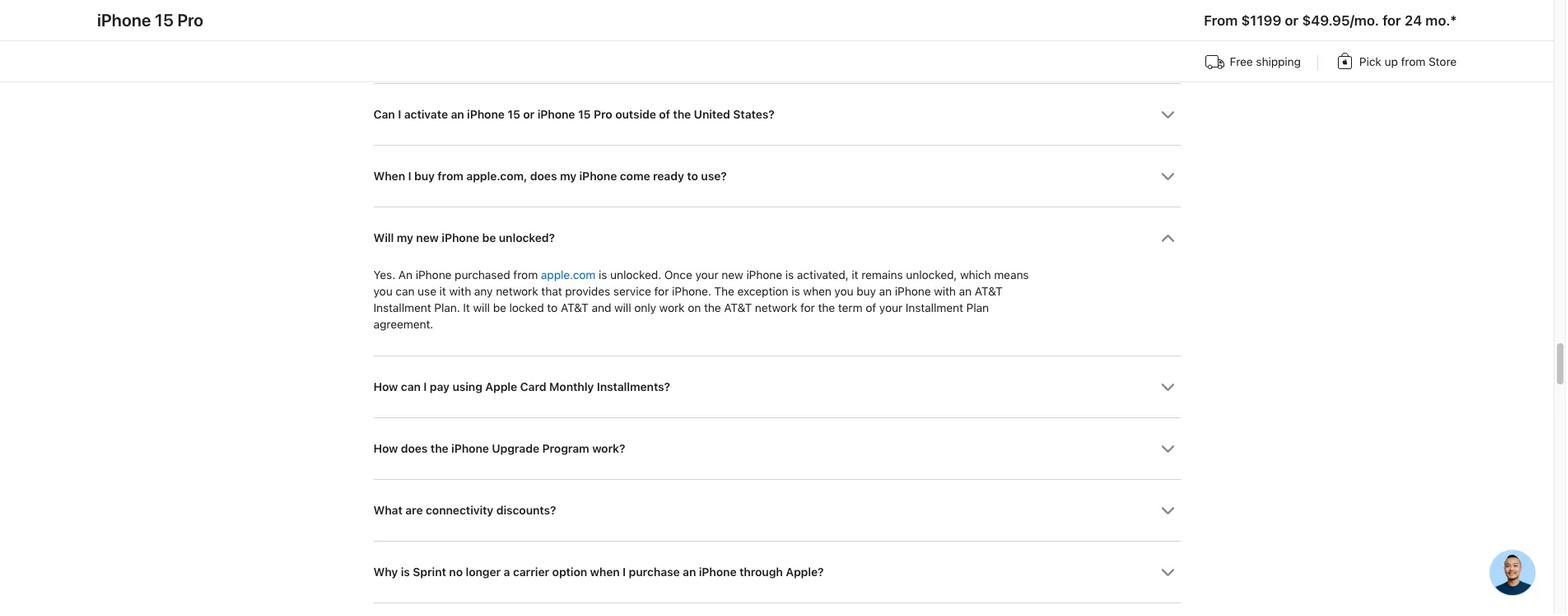 Task type: describe. For each thing, give the bounding box(es) containing it.
which
[[960, 269, 991, 282]]

2 vertical spatial for
[[800, 302, 815, 315]]

outside
[[615, 108, 656, 121]]

why is sprint no longer a carrier option when i purchase an iphone through apple? button
[[373, 542, 1181, 603]]

i left purchase
[[623, 566, 626, 579]]

the inside how does the iphone upgrade program work? dropdown button
[[431, 442, 448, 456]]

be inside is unlocked. once your new iphone is activated, it remains unlocked, which means you can use it with any network that provides service for iphone. the exception is when you buy an iphone with an at&t installment plan. it will be locked to at&t and will only work on the at&t network for the term of your installment plan agreement.
[[493, 302, 506, 315]]

buy inside "dropdown button"
[[414, 169, 435, 182]]

only
[[634, 302, 656, 315]]

0 horizontal spatial your
[[695, 269, 719, 282]]

1 horizontal spatial your
[[879, 302, 903, 315]]

discounts?
[[496, 504, 556, 517]]

free shipping
[[1230, 55, 1301, 68]]

remains
[[862, 269, 903, 282]]

using
[[452, 381, 482, 394]]

be inside dropdown button
[[482, 231, 496, 244]]

shipping
[[1256, 55, 1301, 68]]

from inside "dropdown button"
[[438, 169, 464, 182]]

monthly
[[549, 381, 594, 394]]

from $1199 or $49.95 /mo. for 24 mo. *
[[1204, 12, 1457, 29]]

to inside is unlocked. once your new iphone is activated, it remains unlocked, which means you can use it with any network that provides service for iphone. the exception is when you buy an iphone with an at&t installment plan. it will be locked to at&t and will only work on the at&t network for the term of your installment plan agreement.
[[547, 302, 558, 315]]

i inside "dropdown button"
[[408, 169, 411, 182]]

service
[[613, 285, 651, 298]]

are
[[405, 504, 423, 517]]

unlocked.
[[610, 269, 661, 282]]

pick up from store
[[1360, 55, 1457, 68]]

up
[[1385, 55, 1398, 68]]

1 horizontal spatial network
[[755, 302, 797, 315]]

apple?
[[786, 566, 824, 579]]

unlocked,
[[906, 269, 957, 282]]

card
[[520, 381, 546, 394]]

how for how does the iphone upgrade program work?
[[373, 442, 398, 456]]

is up provides
[[599, 269, 607, 282]]

apple
[[485, 381, 517, 394]]

from inside list item
[[513, 269, 538, 282]]

chevrondown image for outside
[[1161, 108, 1175, 122]]

buy inside is unlocked. once your new iphone is activated, it remains unlocked, which means you can use it with any network that provides service for iphone. the exception is when you buy an iphone with an at&t installment plan. it will be locked to at&t and will only work on the at&t network for the term of your installment plan agreement.
[[857, 285, 876, 298]]

when
[[373, 169, 405, 182]]

chevrondown image for when
[[1161, 566, 1175, 580]]

iphone up use
[[416, 269, 452, 282]]

my inside will my new iphone be unlocked? dropdown button
[[397, 231, 413, 244]]

2 list item from the top
[[373, 603, 1181, 614]]

activate
[[404, 108, 448, 121]]

2 you from the left
[[835, 285, 854, 298]]

what are connectivity discounts? button
[[373, 480, 1181, 541]]

that
[[541, 285, 562, 298]]

24
[[1405, 12, 1422, 29]]

plan
[[966, 302, 989, 315]]

pick
[[1360, 55, 1382, 68]]

free
[[1230, 55, 1253, 68]]

of inside is unlocked. once your new iphone is activated, it remains unlocked, which means you can use it with any network that provides service for iphone. the exception is when you buy an iphone with an at&t installment plan. it will be locked to at&t and will only work on the at&t network for the term of your installment plan agreement.
[[866, 302, 876, 315]]

longer
[[466, 566, 501, 579]]

list containing can i activate an iphone 15 or iphone 15 pro outside of the united states?
[[373, 21, 1181, 614]]

connectivity
[[426, 504, 493, 517]]

any
[[474, 285, 493, 298]]

provides
[[565, 285, 610, 298]]

installments?
[[597, 381, 670, 394]]

will my new iphone be unlocked?
[[373, 231, 555, 244]]

when i buy from apple.com, does my iphone come ready to use?
[[373, 169, 727, 182]]

the
[[714, 285, 734, 298]]

pro
[[594, 108, 612, 121]]

why is sprint no longer a carrier option when i purchase an iphone through apple?
[[373, 566, 824, 579]]

can
[[373, 108, 395, 121]]

can inside is unlocked. once your new iphone is activated, it remains unlocked, which means you can use it with any network that provides service for iphone. the exception is when you buy an iphone with an at&t installment plan. it will be locked to at&t and will only work on the at&t network for the term of your installment plan agreement.
[[396, 285, 415, 298]]

an inside 'dropdown button'
[[451, 108, 464, 121]]

when i buy from apple.com, does my iphone come ready to use? button
[[373, 145, 1181, 206]]

work
[[659, 302, 685, 315]]

program
[[542, 442, 589, 456]]

i inside 'dropdown button'
[[398, 108, 401, 121]]

yes. an iphone purchased from apple.com
[[373, 269, 596, 282]]

is unlocked. once your new iphone is activated, it remains unlocked, which means you can use it with any network that provides service for iphone. the exception is when you buy an iphone with an at&t installment plan. it will be locked to at&t and will only work on the at&t network for the term of your installment plan agreement.
[[373, 269, 1029, 331]]

it
[[463, 302, 470, 315]]

pay
[[430, 381, 450, 394]]

is inside dropdown button
[[401, 566, 410, 579]]

iphone inside "dropdown button"
[[579, 169, 617, 182]]

how does the iphone upgrade program work? button
[[373, 418, 1181, 479]]

how for how can i pay using apple card monthly installments?
[[373, 381, 398, 394]]

0 horizontal spatial at&t
[[561, 302, 589, 315]]

chevrondown image for installments?
[[1161, 381, 1175, 395]]

from
[[1204, 12, 1238, 29]]

activated,
[[797, 269, 849, 282]]

an inside dropdown button
[[683, 566, 696, 579]]

1 horizontal spatial or
[[1285, 12, 1299, 29]]

chevrondown image for when i buy from apple.com, does my iphone come ready to use?
[[1161, 169, 1175, 183]]

*
[[1450, 12, 1457, 29]]

2 with from the left
[[934, 285, 956, 298]]

chevrondown image inside how does the iphone upgrade program work? dropdown button
[[1161, 442, 1175, 456]]

2 will from the left
[[614, 302, 631, 315]]

i left pay
[[424, 381, 427, 394]]

1 iphone 15 from the left
[[467, 108, 520, 121]]

ready
[[653, 169, 684, 182]]

iphone.
[[672, 285, 711, 298]]

united
[[694, 108, 730, 121]]

an
[[398, 269, 413, 282]]

does inside dropdown button
[[401, 442, 428, 456]]

new inside dropdown button
[[416, 231, 439, 244]]

upgrade
[[492, 442, 539, 456]]

unlocked?
[[499, 231, 555, 244]]

$49.95
[[1302, 12, 1350, 29]]

is down activated,
[[792, 285, 800, 298]]

option
[[552, 566, 587, 579]]

sprint
[[413, 566, 446, 579]]

iphone down unlocked,
[[895, 285, 931, 298]]

what
[[373, 504, 402, 517]]

when inside why is sprint no longer a carrier option when i purchase an iphone through apple? dropdown button
[[590, 566, 620, 579]]

when inside is unlocked. once your new iphone is activated, it remains unlocked, which means you can use it with any network that provides service for iphone. the exception is when you buy an iphone with an at&t installment plan. it will be locked to at&t and will only work on the at&t network for the term of your installment plan agreement.
[[803, 285, 831, 298]]

use?
[[701, 169, 727, 182]]

no
[[449, 566, 463, 579]]

a
[[504, 566, 510, 579]]

on
[[688, 302, 701, 315]]



Task type: vqa. For each thing, say whether or not it's contained in the screenshot.
1st chevrondown icon from the bottom of the page
yes



Task type: locate. For each thing, give the bounding box(es) containing it.
for
[[1383, 12, 1401, 29], [654, 285, 669, 298], [800, 302, 815, 315]]

0 horizontal spatial new
[[416, 231, 439, 244]]

you down "yes."
[[373, 285, 393, 298]]

1 horizontal spatial buy
[[857, 285, 876, 298]]

1 vertical spatial to
[[547, 302, 558, 315]]

1 horizontal spatial it
[[852, 269, 858, 282]]

network
[[496, 285, 538, 298], [755, 302, 797, 315]]

the left term
[[818, 302, 835, 315]]

how can i pay using apple card monthly installments? button
[[373, 357, 1181, 418]]

work?
[[592, 442, 625, 456]]

at&t
[[975, 285, 1003, 298], [561, 302, 589, 315], [724, 302, 752, 315]]

0 vertical spatial of
[[659, 108, 670, 121]]

2 vertical spatial from
[[513, 269, 538, 282]]

1 horizontal spatial when
[[803, 285, 831, 298]]

the inside can i activate an iphone 15 or iphone 15 pro outside of the united states? 'dropdown button'
[[673, 108, 691, 121]]

0 vertical spatial list item
[[373, 206, 1181, 356]]

1 vertical spatial from
[[438, 169, 464, 182]]

through
[[739, 566, 783, 579]]

0 horizontal spatial from
[[438, 169, 464, 182]]

1 you from the left
[[373, 285, 393, 298]]

4 chevrondown image from the top
[[1161, 504, 1175, 518]]

will down service
[[614, 302, 631, 315]]

why
[[373, 566, 398, 579]]

apple.com
[[541, 269, 596, 282]]

list item
[[373, 206, 1181, 356], [373, 603, 1181, 614]]

from right up
[[1401, 55, 1426, 68]]

0 horizontal spatial buy
[[414, 169, 435, 182]]

does
[[530, 169, 557, 182], [401, 442, 428, 456]]

my down can i activate an iphone 15 or iphone 15 pro outside of the united states?
[[560, 169, 577, 182]]

from left apple.com,
[[438, 169, 464, 182]]

or up when i buy from apple.com, does my iphone come ready to use?
[[523, 108, 535, 121]]

1 vertical spatial your
[[879, 302, 903, 315]]

0 vertical spatial chevrondown image
[[1161, 169, 1175, 183]]

iphone
[[579, 169, 617, 182], [442, 231, 479, 244], [416, 269, 452, 282], [746, 269, 782, 282], [895, 285, 931, 298], [451, 442, 489, 456], [699, 566, 737, 579]]

1 horizontal spatial iphone 15
[[538, 108, 591, 121]]

to down that
[[547, 302, 558, 315]]

your down remains
[[879, 302, 903, 315]]

can inside dropdown button
[[401, 381, 421, 394]]

an down which
[[959, 285, 972, 298]]

0 horizontal spatial does
[[401, 442, 428, 456]]

for up work
[[654, 285, 669, 298]]

1 horizontal spatial installment
[[906, 302, 963, 315]]

1 vertical spatial network
[[755, 302, 797, 315]]

0 vertical spatial to
[[687, 169, 698, 182]]

your
[[695, 269, 719, 282], [879, 302, 903, 315]]

be left unlocked?
[[482, 231, 496, 244]]

my
[[560, 169, 577, 182], [397, 231, 413, 244]]

0 vertical spatial new
[[416, 231, 439, 244]]

can down an
[[396, 285, 415, 298]]

will
[[373, 231, 394, 244]]

how does the iphone upgrade program work?
[[373, 442, 625, 456]]

0 horizontal spatial my
[[397, 231, 413, 244]]

1 how from the top
[[373, 381, 398, 394]]

1 chevrondown image from the top
[[1161, 169, 1175, 183]]

can i activate an iphone 15 or iphone 15 pro outside of the united states?
[[373, 108, 775, 121]]

at&t up plan
[[975, 285, 1003, 298]]

new up the
[[722, 269, 743, 282]]

1 horizontal spatial does
[[530, 169, 557, 182]]

1 vertical spatial how
[[373, 442, 398, 456]]

from
[[1401, 55, 1426, 68], [438, 169, 464, 182], [513, 269, 538, 282]]

0 horizontal spatial for
[[654, 285, 669, 298]]

you
[[373, 285, 393, 298], [835, 285, 854, 298]]

i right can
[[398, 108, 401, 121]]

0 vertical spatial from
[[1401, 55, 1426, 68]]

/mo.
[[1350, 12, 1379, 29]]

when down activated,
[[803, 285, 831, 298]]

2 how from the top
[[373, 442, 398, 456]]

you up term
[[835, 285, 854, 298]]

1 horizontal spatial with
[[934, 285, 956, 298]]

of right the outside
[[659, 108, 670, 121]]

3 chevrondown image from the top
[[1161, 442, 1175, 456]]

of
[[659, 108, 670, 121], [866, 302, 876, 315]]

buy down remains
[[857, 285, 876, 298]]

of right term
[[866, 302, 876, 315]]

1 vertical spatial list item
[[373, 603, 1181, 614]]

the left united
[[673, 108, 691, 121]]

1 vertical spatial chevrondown image
[[1161, 231, 1175, 245]]

my right "will"
[[397, 231, 413, 244]]

1 vertical spatial my
[[397, 231, 413, 244]]

chevrondown image inside can i activate an iphone 15 or iphone 15 pro outside of the united states? 'dropdown button'
[[1161, 108, 1175, 122]]

0 vertical spatial it
[[852, 269, 858, 282]]

or inside can i activate an iphone 15 or iphone 15 pro outside of the united states? 'dropdown button'
[[523, 108, 535, 121]]

1 vertical spatial when
[[590, 566, 620, 579]]

2 horizontal spatial at&t
[[975, 285, 1003, 298]]

what are connectivity discounts?
[[373, 504, 556, 517]]

the down pay
[[431, 442, 448, 456]]

purchase
[[629, 566, 680, 579]]

0 horizontal spatial network
[[496, 285, 538, 298]]

1 will from the left
[[473, 302, 490, 315]]

1 horizontal spatial at&t
[[724, 302, 752, 315]]

locked
[[509, 302, 544, 315]]

chevrondown image inside why is sprint no longer a carrier option when i purchase an iphone through apple? dropdown button
[[1161, 566, 1175, 580]]

term
[[838, 302, 863, 315]]

iphone left through at the bottom left
[[699, 566, 737, 579]]

0 horizontal spatial when
[[590, 566, 620, 579]]

chevrondown image for will my new iphone be unlocked?
[[1161, 231, 1175, 245]]

0 horizontal spatial iphone 15
[[467, 108, 520, 121]]

new
[[416, 231, 439, 244], [722, 269, 743, 282]]

1 horizontal spatial my
[[560, 169, 577, 182]]

and
[[592, 302, 611, 315]]

can
[[396, 285, 415, 298], [401, 381, 421, 394]]

1 horizontal spatial of
[[866, 302, 876, 315]]

0 horizontal spatial it
[[439, 285, 446, 298]]

2 horizontal spatial for
[[1383, 12, 1401, 29]]

1 vertical spatial new
[[722, 269, 743, 282]]

1 installment from the left
[[373, 302, 431, 315]]

to inside when i buy from apple.com, does my iphone come ready to use? "dropdown button"
[[687, 169, 698, 182]]

my inside when i buy from apple.com, does my iphone come ready to use? "dropdown button"
[[560, 169, 577, 182]]

chevrondown image inside when i buy from apple.com, does my iphone come ready to use? "dropdown button"
[[1161, 169, 1175, 183]]

0 vertical spatial how
[[373, 381, 398, 394]]

the
[[673, 108, 691, 121], [704, 302, 721, 315], [818, 302, 835, 315], [431, 442, 448, 456]]

1 horizontal spatial new
[[722, 269, 743, 282]]

iphone up exception in the top of the page
[[746, 269, 782, 282]]

when right option
[[590, 566, 620, 579]]

an right activate
[[451, 108, 464, 121]]

2 chevrondown image from the top
[[1161, 231, 1175, 245]]

list
[[373, 21, 1181, 614], [97, 49, 1457, 78]]

5 chevrondown image from the top
[[1161, 566, 1175, 580]]

1 vertical spatial be
[[493, 302, 506, 315]]

1 horizontal spatial you
[[835, 285, 854, 298]]

will right it
[[473, 302, 490, 315]]

agreement.
[[373, 318, 433, 331]]

$1199
[[1241, 12, 1282, 29]]

your up iphone.
[[695, 269, 719, 282]]

1 horizontal spatial for
[[800, 302, 815, 315]]

1 vertical spatial buy
[[857, 285, 876, 298]]

1 vertical spatial it
[[439, 285, 446, 298]]

apple.com link
[[541, 269, 596, 282]]

iphone 15 pro
[[97, 10, 204, 30]]

store
[[1429, 55, 1457, 68]]

0 vertical spatial when
[[803, 285, 831, 298]]

0 horizontal spatial of
[[659, 108, 670, 121]]

can i activate an iphone 15 or iphone 15 pro outside of the united states? button
[[373, 84, 1181, 145]]

with
[[449, 285, 471, 298], [934, 285, 956, 298]]

1 vertical spatial for
[[654, 285, 669, 298]]

list item containing will my new iphone be unlocked?
[[373, 206, 1181, 356]]

0 vertical spatial your
[[695, 269, 719, 282]]

1 list item from the top
[[373, 206, 1181, 356]]

buy right when
[[414, 169, 435, 182]]

network up locked
[[496, 285, 538, 298]]

does inside "dropdown button"
[[530, 169, 557, 182]]

carrier
[[513, 566, 549, 579]]

0 vertical spatial for
[[1383, 12, 1401, 29]]

when
[[803, 285, 831, 298], [590, 566, 620, 579]]

0 vertical spatial network
[[496, 285, 538, 298]]

0 vertical spatial be
[[482, 231, 496, 244]]

1 horizontal spatial from
[[513, 269, 538, 282]]

iphone 15 pro link
[[97, 10, 204, 30]]

chevrondown image
[[1161, 169, 1175, 183], [1161, 231, 1175, 245]]

1 horizontal spatial will
[[614, 302, 631, 315]]

to left use?
[[687, 169, 698, 182]]

chevrondown image inside how can i pay using apple card monthly installments? dropdown button
[[1161, 381, 1175, 395]]

for left 24
[[1383, 12, 1401, 29]]

iphone left come
[[579, 169, 617, 182]]

once
[[664, 269, 692, 282]]

be left locked
[[493, 302, 506, 315]]

0 horizontal spatial will
[[473, 302, 490, 315]]

i
[[398, 108, 401, 121], [408, 169, 411, 182], [424, 381, 427, 394], [623, 566, 626, 579]]

iphone up purchased
[[442, 231, 479, 244]]

purchased
[[455, 269, 510, 282]]

it right use
[[439, 285, 446, 298]]

it left remains
[[852, 269, 858, 282]]

1 vertical spatial does
[[401, 442, 428, 456]]

be
[[482, 231, 496, 244], [493, 302, 506, 315]]

1 chevrondown image from the top
[[1161, 108, 1175, 122]]

is up exception in the top of the page
[[785, 269, 794, 282]]

can left pay
[[401, 381, 421, 394]]

how can i pay using apple card monthly installments?
[[373, 381, 670, 394]]

0 vertical spatial or
[[1285, 12, 1299, 29]]

iphone 15
[[467, 108, 520, 121], [538, 108, 591, 121]]

for down activated,
[[800, 302, 815, 315]]

0 vertical spatial buy
[[414, 169, 435, 182]]

2 iphone 15 from the left
[[538, 108, 591, 121]]

with up it
[[449, 285, 471, 298]]

0 horizontal spatial installment
[[373, 302, 431, 315]]

network down exception in the top of the page
[[755, 302, 797, 315]]

mo.
[[1426, 12, 1450, 29]]

0 horizontal spatial to
[[547, 302, 558, 315]]

does right apple.com,
[[530, 169, 557, 182]]

yes.
[[373, 269, 395, 282]]

installment up agreement.
[[373, 302, 431, 315]]

list containing free shipping
[[97, 49, 1457, 78]]

is right why
[[401, 566, 410, 579]]

does up are
[[401, 442, 428, 456]]

it
[[852, 269, 858, 282], [439, 285, 446, 298]]

of inside 'dropdown button'
[[659, 108, 670, 121]]

new inside is unlocked. once your new iphone is activated, it remains unlocked, which means you can use it with any network that provides service for iphone. the exception is when you buy an iphone with an at&t installment plan. it will be locked to at&t and will only work on the at&t network for the term of your installment plan agreement.
[[722, 269, 743, 282]]

0 vertical spatial does
[[530, 169, 557, 182]]

how left pay
[[373, 381, 398, 394]]

iphone left "upgrade"
[[451, 442, 489, 456]]

chevrondown image inside will my new iphone be unlocked? dropdown button
[[1161, 231, 1175, 245]]

exception
[[737, 285, 789, 298]]

1 vertical spatial or
[[523, 108, 535, 121]]

states?
[[733, 108, 775, 121]]

the right on
[[704, 302, 721, 315]]

2 horizontal spatial from
[[1401, 55, 1426, 68]]

apple.com,
[[466, 169, 527, 182]]

0 horizontal spatial or
[[523, 108, 535, 121]]

is
[[599, 269, 607, 282], [785, 269, 794, 282], [792, 285, 800, 298], [401, 566, 410, 579]]

with down unlocked,
[[934, 285, 956, 298]]

1 vertical spatial of
[[866, 302, 876, 315]]

will
[[473, 302, 490, 315], [614, 302, 631, 315]]

1 with from the left
[[449, 285, 471, 298]]

0 horizontal spatial with
[[449, 285, 471, 298]]

iphone inside dropdown button
[[442, 231, 479, 244]]

at&t down provides
[[561, 302, 589, 315]]

2 installment from the left
[[906, 302, 963, 315]]

installment
[[373, 302, 431, 315], [906, 302, 963, 315]]

0 vertical spatial my
[[560, 169, 577, 182]]

new right "will"
[[416, 231, 439, 244]]

plan.
[[434, 302, 460, 315]]

from up locked
[[513, 269, 538, 282]]

use
[[418, 285, 436, 298]]

2 chevrondown image from the top
[[1161, 381, 1175, 395]]

iphone 15 left pro
[[538, 108, 591, 121]]

means
[[994, 269, 1029, 282]]

will my new iphone be unlocked? button
[[373, 207, 1181, 268]]

an right purchase
[[683, 566, 696, 579]]

come
[[620, 169, 650, 182]]

1 horizontal spatial to
[[687, 169, 698, 182]]

iphone 15 up apple.com,
[[467, 108, 520, 121]]

or right $1199
[[1285, 12, 1299, 29]]

1 vertical spatial can
[[401, 381, 421, 394]]

0 horizontal spatial you
[[373, 285, 393, 298]]

an
[[451, 108, 464, 121], [879, 285, 892, 298], [959, 285, 972, 298], [683, 566, 696, 579]]

i right when
[[408, 169, 411, 182]]

at&t down the
[[724, 302, 752, 315]]

installment down unlocked,
[[906, 302, 963, 315]]

0 vertical spatial can
[[396, 285, 415, 298]]

chevrondown image inside what are connectivity discounts? "dropdown button"
[[1161, 504, 1175, 518]]

an down remains
[[879, 285, 892, 298]]

chevrondown image
[[1161, 108, 1175, 122], [1161, 381, 1175, 395], [1161, 442, 1175, 456], [1161, 504, 1175, 518], [1161, 566, 1175, 580]]

how up what
[[373, 442, 398, 456]]



